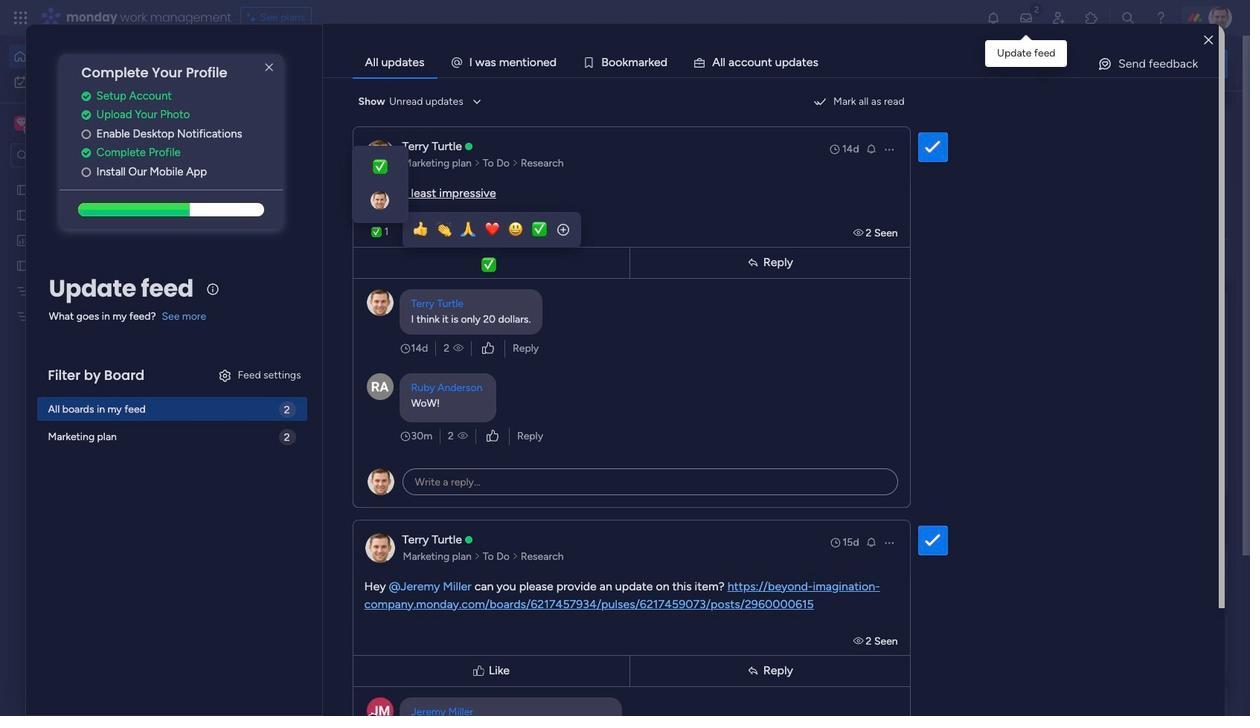 Task type: vqa. For each thing, say whether or not it's contained in the screenshot.
Options image to the bottom
yes



Task type: describe. For each thing, give the bounding box(es) containing it.
select product image
[[13, 10, 28, 25]]

give feedback image
[[1098, 57, 1112, 71]]

close recently visited image
[[230, 121, 248, 139]]

v2 bolt switch image
[[1133, 55, 1141, 72]]

check circle image
[[82, 91, 91, 102]]

1 check circle image from the top
[[82, 110, 91, 121]]

public dashboard image
[[16, 233, 30, 247]]

update feed image
[[1019, 10, 1034, 25]]

1 vertical spatial v2 seen image
[[853, 635, 866, 648]]

search everything image
[[1121, 10, 1136, 25]]

v2 user feedback image
[[1017, 55, 1028, 72]]

help image
[[1153, 10, 1168, 25]]

slider arrow image for slider arrow icon corresponding to reminder icon
[[474, 156, 481, 171]]

help center element
[[1005, 614, 1228, 673]]

public board image
[[735, 272, 752, 288]]

add to favorites image
[[441, 272, 456, 287]]

workspace selection element
[[14, 115, 124, 134]]

2 check circle image from the top
[[82, 148, 91, 159]]

0 vertical spatial option
[[9, 45, 181, 68]]

1 vertical spatial option
[[9, 70, 181, 94]]

1 workspace image from the left
[[14, 115, 29, 132]]

dapulse x slim image
[[1206, 108, 1223, 126]]

quick search results list box
[[230, 139, 969, 519]]

reminder image
[[865, 536, 877, 548]]

monday marketplace image
[[1084, 10, 1099, 25]]

options image
[[883, 143, 895, 155]]

close image
[[1204, 35, 1213, 46]]

getting started element
[[1005, 542, 1228, 602]]

slider arrow image for slider arrow icon associated with reminder image
[[474, 550, 481, 564]]



Task type: locate. For each thing, give the bounding box(es) containing it.
0 vertical spatial v2 seen image
[[458, 429, 468, 444]]

2 workspace image from the left
[[16, 115, 27, 132]]

Search in workspace field
[[31, 147, 124, 164]]

reminder image
[[865, 143, 877, 154]]

2 circle o image from the top
[[82, 167, 91, 178]]

0 vertical spatial v2 seen image
[[853, 227, 866, 239]]

1 horizontal spatial v2 seen image
[[853, 635, 866, 648]]

templates image image
[[1018, 299, 1214, 402]]

circle o image up search in workspace field in the top left of the page
[[82, 129, 91, 140]]

slider arrow image for reminder icon
[[512, 156, 518, 171]]

0 vertical spatial circle o image
[[82, 129, 91, 140]]

v2 like image
[[482, 340, 494, 357], [487, 428, 499, 445]]

tab list
[[352, 48, 1219, 77]]

remove from favorites image
[[441, 454, 456, 469]]

0 vertical spatial v2 like image
[[482, 340, 494, 357]]

option up check circle image
[[9, 45, 181, 68]]

0 horizontal spatial v2 seen image
[[453, 341, 464, 356]]

0 vertical spatial check circle image
[[82, 110, 91, 121]]

2 element
[[380, 560, 398, 578]]

circle o image down search in workspace field in the top left of the page
[[82, 167, 91, 178]]

workspace image
[[14, 115, 29, 132], [16, 115, 27, 132]]

v2 seen image
[[458, 429, 468, 444], [853, 635, 866, 648]]

1 slider arrow image from the top
[[474, 156, 481, 171]]

circle o image
[[82, 129, 91, 140], [82, 167, 91, 178]]

contact sales element
[[1005, 685, 1228, 717]]

1 vertical spatial v2 like image
[[487, 428, 499, 445]]

1 vertical spatial slider arrow image
[[512, 550, 518, 564]]

1 horizontal spatial v2 seen image
[[853, 227, 866, 239]]

v2 seen image
[[853, 227, 866, 239], [453, 341, 464, 356]]

tab
[[352, 48, 437, 77]]

terry turtle image
[[1209, 6, 1232, 30]]

notifications image
[[986, 10, 1001, 25]]

option up workspace selection element on the top
[[9, 70, 181, 94]]

2 slider arrow image from the top
[[512, 550, 518, 564]]

slider arrow image
[[474, 156, 481, 171], [474, 550, 481, 564]]

slider arrow image for reminder image
[[512, 550, 518, 564]]

2 vertical spatial option
[[0, 176, 190, 179]]

1 vertical spatial circle o image
[[82, 167, 91, 178]]

public board image
[[16, 182, 30, 196], [16, 208, 30, 222], [16, 258, 30, 272], [492, 272, 508, 288]]

dapulse x slim image
[[260, 59, 278, 77]]

1 vertical spatial check circle image
[[82, 148, 91, 159]]

1 vertical spatial v2 seen image
[[453, 341, 464, 356]]

check circle image
[[82, 110, 91, 121], [82, 148, 91, 159]]

add to favorites image
[[685, 272, 700, 287]]

list box
[[0, 174, 190, 529]]

see plans image
[[247, 10, 260, 26]]

2 image
[[1030, 1, 1043, 17]]

check circle image down check circle image
[[82, 110, 91, 121]]

1 circle o image from the top
[[82, 129, 91, 140]]

2 slider arrow image from the top
[[474, 550, 481, 564]]

option down search in workspace field in the top left of the page
[[0, 176, 190, 179]]

invite members image
[[1052, 10, 1066, 25]]

1 slider arrow image from the top
[[512, 156, 518, 171]]

options image
[[883, 537, 895, 549]]

0 horizontal spatial v2 seen image
[[458, 429, 468, 444]]

0 vertical spatial slider arrow image
[[512, 156, 518, 171]]

option
[[9, 45, 181, 68], [9, 70, 181, 94], [0, 176, 190, 179]]

check circle image down workspace selection element on the top
[[82, 148, 91, 159]]

0 vertical spatial slider arrow image
[[474, 156, 481, 171]]

slider arrow image
[[512, 156, 518, 171], [512, 550, 518, 564]]

1 vertical spatial slider arrow image
[[474, 550, 481, 564]]



